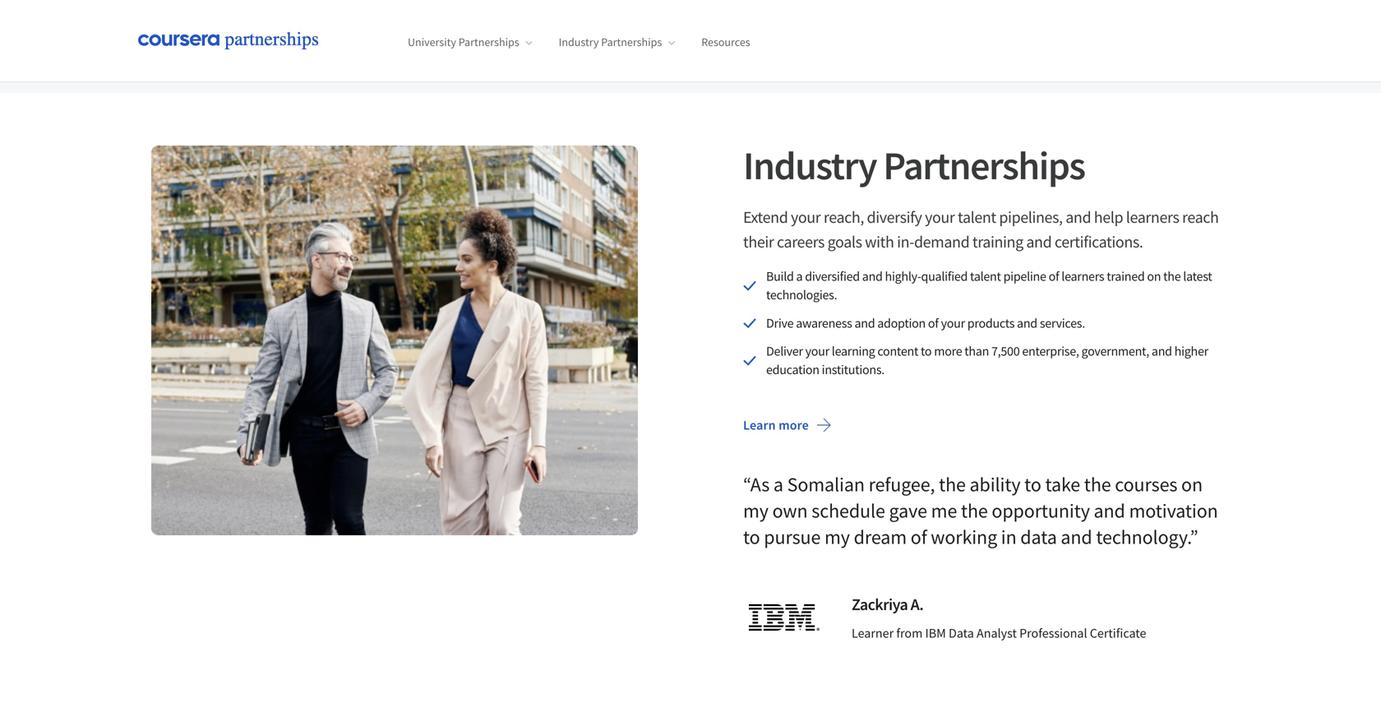 Task type: locate. For each thing, give the bounding box(es) containing it.
trained
[[1107, 268, 1145, 285]]

a inside build a diversified and highly-qualified talent pipeline of learners trained on the latest technologies.
[[797, 268, 803, 285]]

a for as
[[774, 472, 784, 497]]

talent down the training
[[971, 268, 1001, 285]]

and inside deliver your learning content to more than 7,500 enterprise, government, and higher education institutions.
[[1152, 343, 1173, 360]]

0 horizontal spatial learners
[[1062, 268, 1105, 285]]

your down awareness
[[806, 343, 830, 360]]

help
[[1094, 207, 1124, 227]]

as
[[751, 472, 770, 497]]

own
[[773, 498, 808, 523]]

1 horizontal spatial more
[[934, 343, 963, 360]]

zackriya
[[852, 594, 908, 615]]

0 horizontal spatial a
[[774, 472, 784, 497]]

1 vertical spatial my
[[825, 525, 850, 549]]

data
[[949, 625, 974, 641]]

the up the working
[[961, 498, 988, 523]]

science
[[469, 2, 511, 19]]

partnerships
[[459, 35, 520, 50], [601, 35, 662, 50], [884, 141, 1085, 190]]

1 vertical spatial more
[[779, 417, 809, 433]]

products
[[968, 315, 1015, 331]]

talent inside extend your reach, diversify your talent pipelines, and help learners reach their careers goals with in-demand training and certifications.
[[958, 207, 997, 227]]

industry partnerships
[[559, 35, 662, 50], [743, 141, 1085, 190]]

my down 'schedule'
[[825, 525, 850, 549]]

the inside build a diversified and highly-qualified talent pipeline of learners trained on the latest technologies.
[[1164, 268, 1181, 285]]

industry
[[559, 35, 599, 50], [743, 141, 877, 190]]

university
[[260, 22, 315, 39], [408, 35, 456, 50]]

your inside deliver your learning content to more than 7,500 enterprise, government, and higher education institutions.
[[806, 343, 830, 360]]

in
[[1002, 525, 1017, 549]]

1 vertical spatial learners
[[1062, 268, 1105, 285]]

more left than
[[934, 343, 963, 360]]

reach
[[1183, 207, 1219, 227]]

computer
[[411, 2, 466, 19]]

1 vertical spatial a
[[774, 472, 784, 497]]

highly-
[[885, 268, 922, 285]]

1 vertical spatial on
[[1182, 472, 1203, 497]]

build a diversified and highly-qualified talent pipeline of learners trained on the latest technologies.
[[767, 268, 1213, 303]]

your up demand
[[925, 207, 955, 227]]

ibm leader logo image
[[743, 577, 826, 659]]

more
[[934, 343, 963, 360], [779, 417, 809, 433]]

to
[[921, 343, 932, 360], [1025, 472, 1042, 497], [743, 525, 760, 549]]

1 vertical spatial industry partnerships
[[743, 141, 1085, 190]]

of inside build a diversified and highly-qualified talent pipeline of learners trained on the latest technologies.
[[1049, 268, 1060, 285]]

technologies.
[[767, 287, 837, 303]]

their
[[743, 232, 774, 252]]

talent
[[958, 207, 997, 227], [971, 268, 1001, 285]]

and left help
[[1066, 207, 1092, 227]]

of right pipeline
[[1049, 268, 1060, 285]]

to down drive awareness and adoption of your products and services.
[[921, 343, 932, 360]]

and
[[1066, 207, 1092, 227], [1027, 232, 1052, 252], [863, 268, 883, 285], [855, 315, 875, 331], [1017, 315, 1038, 331], [1152, 343, 1173, 360], [1094, 498, 1126, 523], [1061, 525, 1093, 549]]

2 vertical spatial to
[[743, 525, 760, 549]]

and left "highly-"
[[863, 268, 883, 285]]

0 vertical spatial on
[[1148, 268, 1161, 285]]

1 horizontal spatial partnerships
[[601, 35, 662, 50]]

0 horizontal spatial on
[[1148, 268, 1161, 285]]

my down as at the right
[[743, 498, 769, 523]]

your
[[791, 207, 821, 227], [925, 207, 955, 227], [941, 315, 965, 331], [806, 343, 830, 360]]

enterprise,
[[1023, 343, 1080, 360]]

of left 'london'
[[318, 22, 329, 39]]

the right take
[[1085, 472, 1112, 497]]

to left pursue
[[743, 525, 760, 549]]

0 vertical spatial talent
[[958, 207, 997, 227]]

0 vertical spatial industry partnerships
[[559, 35, 662, 50]]

learners right help
[[1127, 207, 1180, 227]]

0 vertical spatial to
[[921, 343, 932, 360]]

than
[[965, 343, 989, 360]]

of
[[374, 2, 385, 19], [318, 22, 329, 39], [1049, 268, 1060, 285], [928, 315, 939, 331], [911, 525, 927, 549]]

programme
[[260, 2, 325, 19]]

as a somalian refugee, the ability to take the courses on my own schedule gave me the opportunity and motivation to pursue my dream of working in data and technology.
[[743, 472, 1219, 549]]

your up careers
[[791, 207, 821, 227]]

university down computer
[[408, 35, 456, 50]]

ability
[[970, 472, 1021, 497]]

learners for of
[[1062, 268, 1105, 285]]

the up me
[[939, 472, 966, 497]]

build
[[767, 268, 794, 285]]

1 horizontal spatial my
[[825, 525, 850, 549]]

1 horizontal spatial industry
[[743, 141, 877, 190]]

more right learn
[[779, 417, 809, 433]]

a right as at the right
[[774, 472, 784, 497]]

talent inside build a diversified and highly-qualified talent pipeline of learners trained on the latest technologies.
[[971, 268, 1001, 285]]

and left the higher
[[1152, 343, 1173, 360]]

on up motivation
[[1182, 472, 1203, 497]]

the
[[1164, 268, 1181, 285], [939, 472, 966, 497], [1085, 472, 1112, 497], [961, 498, 988, 523]]

director
[[327, 2, 372, 19]]

on
[[1148, 268, 1161, 285], [1182, 472, 1203, 497]]

1 vertical spatial talent
[[971, 268, 1001, 285]]

of down gave
[[911, 525, 927, 549]]

0 horizontal spatial partnerships
[[459, 35, 520, 50]]

learner from ibm data analyst professional certificate
[[852, 625, 1147, 641]]

a up technologies.
[[797, 268, 803, 285]]

learners for help
[[1127, 207, 1180, 227]]

a
[[797, 268, 803, 285], [774, 472, 784, 497]]

0 vertical spatial more
[[934, 343, 963, 360]]

refugee,
[[869, 472, 935, 497]]

talent up the training
[[958, 207, 997, 227]]

and right data
[[1061, 525, 1093, 549]]

1 horizontal spatial learners
[[1127, 207, 1180, 227]]

data
[[1021, 525, 1057, 549]]

learners inside build a diversified and highly-qualified talent pipeline of learners trained on the latest technologies.
[[1062, 268, 1105, 285]]

on right trained at the top right of the page
[[1148, 268, 1161, 285]]

0 horizontal spatial to
[[743, 525, 760, 549]]

to up opportunity
[[1025, 472, 1042, 497]]

0 vertical spatial learners
[[1127, 207, 1180, 227]]

partnerships for industry partnerships link
[[601, 35, 662, 50]]

and left services.
[[1017, 315, 1038, 331]]

0 vertical spatial a
[[797, 268, 803, 285]]

learners inside extend your reach, diversify your talent pipelines, and help learners reach their careers goals with in-demand training and certifications.
[[1127, 207, 1180, 227]]

2 horizontal spatial partnerships
[[884, 141, 1085, 190]]

0 vertical spatial industry
[[559, 35, 599, 50]]

a inside as a somalian refugee, the ability to take the courses on my own schedule gave me the opportunity and motivation to pursue my dream of working in data and technology.
[[774, 472, 784, 497]]

your up than
[[941, 315, 965, 331]]

drive awareness and adoption of your products and services.
[[767, 315, 1086, 331]]

university down programme
[[260, 22, 315, 39]]

resources
[[702, 35, 751, 50]]

resources link
[[702, 35, 751, 50]]

1 horizontal spatial to
[[921, 343, 932, 360]]

more inside deliver your learning content to more than 7,500 enterprise, government, and higher education institutions.
[[934, 343, 963, 360]]

online,
[[514, 2, 552, 19]]

0 horizontal spatial industry partnerships
[[559, 35, 662, 50]]

dream
[[854, 525, 907, 549]]

bsc
[[388, 2, 408, 19]]

coursera partnerships image
[[138, 30, 336, 51]]

learners down certifications.
[[1062, 268, 1105, 285]]

1 vertical spatial to
[[1025, 472, 1042, 497]]

education
[[767, 362, 820, 378]]

the left latest
[[1164, 268, 1181, 285]]

my
[[743, 498, 769, 523], [825, 525, 850, 549]]

0 horizontal spatial university
[[260, 22, 315, 39]]

0 horizontal spatial my
[[743, 498, 769, 523]]

of right adoption
[[928, 315, 939, 331]]

0 horizontal spatial more
[[779, 417, 809, 433]]

1 horizontal spatial on
[[1182, 472, 1203, 497]]

1 horizontal spatial a
[[797, 268, 803, 285]]



Task type: vqa. For each thing, say whether or not it's contained in the screenshot.
THE INSTITUTIONS.
yes



Task type: describe. For each thing, give the bounding box(es) containing it.
ibm
[[926, 625, 946, 641]]

to inside deliver your learning content to more than 7,500 enterprise, government, and higher education institutions.
[[921, 343, 932, 360]]

1 vertical spatial industry
[[743, 141, 877, 190]]

me
[[932, 498, 958, 523]]

1 horizontal spatial industry partnerships
[[743, 141, 1085, 190]]

careers
[[777, 232, 825, 252]]

and down pipelines,
[[1027, 232, 1052, 252]]

industry partnerships link
[[559, 35, 675, 50]]

learn more
[[743, 417, 809, 433]]

courses
[[1115, 472, 1178, 497]]

on inside build a diversified and highly-qualified talent pipeline of learners trained on the latest technologies.
[[1148, 268, 1161, 285]]

0 vertical spatial my
[[743, 498, 769, 523]]

latest
[[1184, 268, 1213, 285]]

higher
[[1175, 343, 1209, 360]]

learn
[[743, 417, 776, 433]]

deliver
[[767, 343, 803, 360]]

qualified
[[922, 268, 968, 285]]

extend
[[743, 207, 788, 227]]

institutions.
[[822, 362, 885, 378]]

technology.
[[1097, 525, 1190, 549]]

training
[[973, 232, 1024, 252]]

image 220 image
[[151, 0, 234, 36]]

schedule
[[812, 498, 886, 523]]

deliver your learning content to more than 7,500 enterprise, government, and higher education institutions.
[[767, 343, 1209, 378]]

certifications.
[[1055, 232, 1144, 252]]

opportunity
[[992, 498, 1090, 523]]

take
[[1046, 472, 1081, 497]]

pursue
[[764, 525, 821, 549]]

1 horizontal spatial university
[[408, 35, 456, 50]]

pipeline
[[1004, 268, 1047, 285]]

london
[[332, 22, 374, 39]]

working
[[931, 525, 998, 549]]

of inside as a somalian refugee, the ability to take the courses on my own schedule gave me the opportunity and motivation to pursue my dream of working in data and technology.
[[911, 525, 927, 549]]

7,500
[[992, 343, 1020, 360]]

drive
[[767, 315, 794, 331]]

goals
[[828, 232, 862, 252]]

extend your reach, diversify your talent pipelines, and help learners reach their careers goals with in-demand training and certifications.
[[743, 207, 1219, 252]]

in-
[[897, 232, 915, 252]]

2 horizontal spatial to
[[1025, 472, 1042, 497]]

0 horizontal spatial industry
[[559, 35, 599, 50]]

of left bsc
[[374, 2, 385, 19]]

and up learning
[[855, 315, 875, 331]]

university partnerships
[[408, 35, 520, 50]]

awareness
[[796, 315, 853, 331]]

and inside build a diversified and highly-qualified talent pipeline of learners trained on the latest technologies.
[[863, 268, 883, 285]]

pipelines,
[[1000, 207, 1063, 227]]

university inside programme director of bsc computer science online,  goldsmiths, university of london
[[260, 22, 315, 39]]

analyst
[[977, 625, 1017, 641]]

motivation
[[1130, 498, 1219, 523]]

from
[[897, 625, 923, 641]]

industry partnerships image
[[151, 146, 638, 535]]

university partnerships link
[[408, 35, 533, 50]]

learning
[[832, 343, 875, 360]]

diversified
[[805, 268, 860, 285]]

content
[[878, 343, 919, 360]]

on inside as a somalian refugee, the ability to take the courses on my own schedule gave me the opportunity and motivation to pursue my dream of working in data and technology.
[[1182, 472, 1203, 497]]

diversify
[[867, 207, 922, 227]]

zackriya a.
[[852, 594, 924, 615]]

somalian
[[788, 472, 865, 497]]

partnerships for university partnerships "link"
[[459, 35, 520, 50]]

reach,
[[824, 207, 864, 227]]

learn more link
[[730, 405, 845, 445]]

and up technology.
[[1094, 498, 1126, 523]]

professional
[[1020, 625, 1088, 641]]

certificate
[[1090, 625, 1147, 641]]

a for build
[[797, 268, 803, 285]]

government,
[[1082, 343, 1150, 360]]

gave
[[889, 498, 928, 523]]

a.
[[911, 594, 924, 615]]

programme director of bsc computer science online,  goldsmiths, university of london
[[260, 2, 623, 39]]

with
[[865, 232, 894, 252]]

services.
[[1040, 315, 1086, 331]]

demand
[[915, 232, 970, 252]]

adoption
[[878, 315, 926, 331]]

learner
[[852, 625, 894, 641]]



